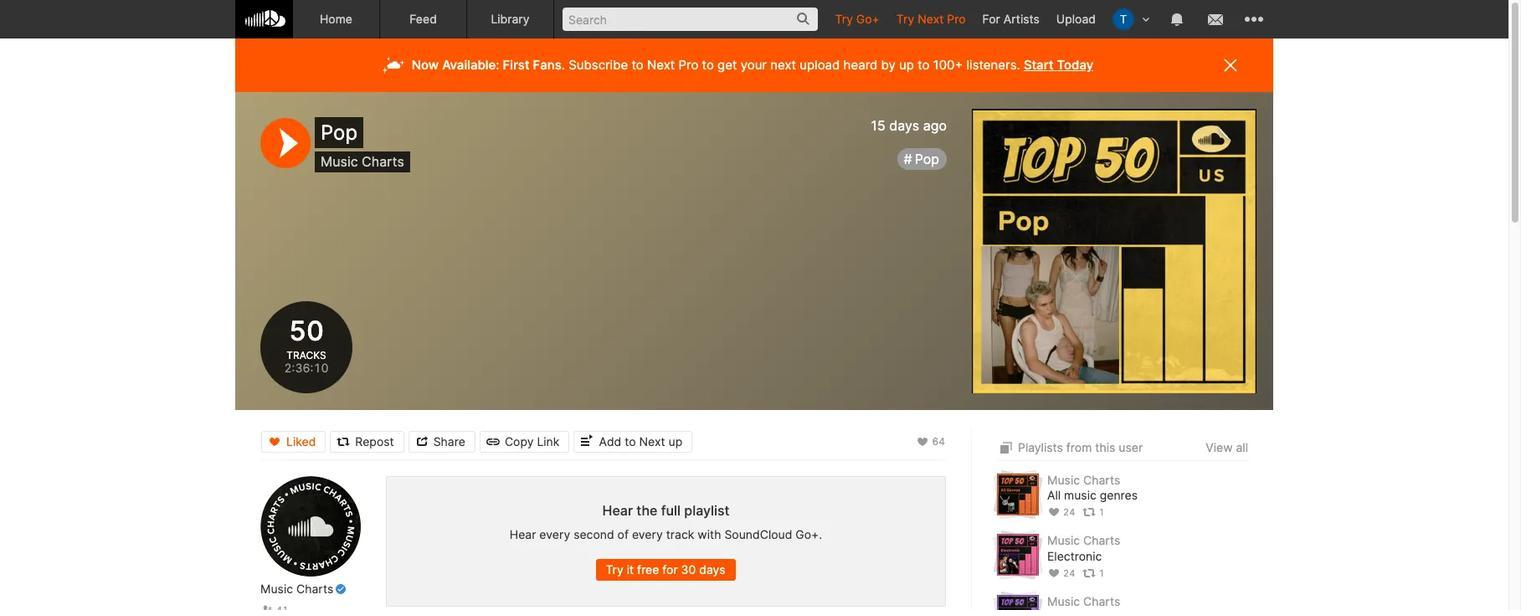Task type: locate. For each thing, give the bounding box(es) containing it.
0 horizontal spatial up
[[669, 434, 683, 448]]

tracks
[[287, 349, 326, 361]]

try inside try go+ link
[[835, 12, 853, 26]]

1 vertical spatial up
[[669, 434, 683, 448]]

every
[[539, 527, 570, 542], [632, 527, 663, 542]]

24 down music
[[1063, 507, 1075, 519]]

1 vertical spatial 24 link
[[1047, 567, 1075, 579]]

2 1 from the top
[[1099, 567, 1105, 579]]

share
[[433, 434, 465, 448]]

1 every from the left
[[539, 527, 570, 542]]

0 horizontal spatial try
[[606, 563, 624, 577]]

0 horizontal spatial every
[[539, 527, 570, 542]]

0 horizontal spatial music charts
[[260, 582, 333, 596]]

try inside try it free for 30 days link
[[606, 563, 624, 577]]

hear up of
[[602, 502, 633, 519]]

try go+
[[835, 12, 880, 26]]

library
[[491, 12, 530, 26]]

playlist stats element
[[1047, 503, 1248, 522], [1047, 564, 1248, 582]]

0 vertical spatial up
[[899, 57, 914, 73]]

playlist stats element down genres in the right bottom of the page
[[1047, 503, 1248, 522]]

electronic
[[1047, 549, 1102, 563]]

1 horizontal spatial pop
[[915, 151, 939, 168]]

playlist stats element down music charts electronic at the bottom of page
[[1047, 564, 1248, 582]]

None search field
[[554, 0, 827, 38]]

pro left for at the right of page
[[947, 12, 966, 26]]

start today link
[[1024, 57, 1094, 73]]

up
[[899, 57, 914, 73], [669, 434, 683, 448]]

1 link down all music genres link
[[1083, 507, 1105, 519]]

0 horizontal spatial days
[[699, 563, 726, 577]]

music charts all music genres
[[1047, 473, 1138, 502]]

0 vertical spatial 1
[[1099, 507, 1105, 519]]

music charts's avatar element
[[260, 476, 361, 577]]

music charts link
[[321, 153, 404, 170], [1047, 473, 1120, 487], [1047, 534, 1120, 548], [260, 582, 333, 597], [1047, 594, 1120, 608]]

every left the second
[[539, 527, 570, 542]]

2 24 from the top
[[1063, 567, 1075, 579]]

1 24 link from the top
[[1047, 507, 1075, 519]]

1 vertical spatial 1
[[1099, 567, 1105, 579]]

1 link down electronic link
[[1083, 567, 1105, 579]]

1 24 from the top
[[1063, 507, 1075, 519]]

upload
[[1056, 12, 1096, 26]]

1
[[1099, 507, 1105, 519], [1099, 567, 1105, 579]]

try go+ link
[[827, 0, 888, 38]]

pro left get
[[679, 57, 699, 73]]

100+
[[933, 57, 963, 73]]

try left it
[[606, 563, 624, 577]]

next
[[770, 57, 796, 73]]

music inside music charts all music genres
[[1047, 473, 1080, 487]]

playlist
[[684, 502, 730, 519]]

to
[[632, 57, 644, 73], [702, 57, 714, 73], [918, 57, 930, 73], [625, 434, 636, 448]]

share button
[[408, 431, 475, 453]]

24
[[1063, 507, 1075, 519], [1063, 567, 1075, 579]]

1 1 from the top
[[1099, 507, 1105, 519]]

up right add
[[669, 434, 683, 448]]

24 link down electronic link
[[1047, 567, 1075, 579]]

1 down all music genres link
[[1099, 507, 1105, 519]]

next inside button
[[639, 434, 665, 448]]

1 vertical spatial playlist stats element
[[1047, 564, 1248, 582]]

music charts down electronic link
[[1047, 594, 1120, 608]]

playlists from this user
[[1018, 440, 1143, 455]]

next right add
[[639, 434, 665, 448]]

try right go+
[[897, 12, 914, 26]]

1 1 link from the top
[[1083, 507, 1105, 519]]

playlist stats element for music charts electronic
[[1047, 564, 1248, 582]]

hear
[[602, 502, 633, 519], [510, 527, 536, 542]]

today
[[1057, 57, 1094, 73]]

days
[[889, 117, 919, 134], [699, 563, 726, 577]]

1 playlist stats element from the top
[[1047, 503, 1248, 522]]

next
[[918, 12, 944, 26], [647, 57, 675, 73], [639, 434, 665, 448]]

1 horizontal spatial try
[[835, 12, 853, 26]]

1 vertical spatial 24
[[1063, 567, 1075, 579]]

charts
[[362, 153, 404, 170], [1083, 473, 1120, 487], [1083, 534, 1120, 548], [296, 582, 333, 596], [1083, 594, 1120, 608]]

go+.
[[796, 527, 822, 542]]

artists
[[1004, 12, 1040, 26]]

try left go+
[[835, 12, 853, 26]]

try next pro
[[897, 12, 966, 26]]

try inside try next pro link
[[897, 12, 914, 26]]

music inside music charts electronic
[[1047, 534, 1080, 548]]

feed link
[[380, 0, 467, 39]]

24 link
[[1047, 507, 1075, 519], [1047, 567, 1075, 579]]

charts inside music charts all music genres
[[1083, 473, 1120, 487]]

2 horizontal spatial try
[[897, 12, 914, 26]]

repost
[[355, 434, 394, 448]]

1 horizontal spatial days
[[889, 117, 919, 134]]

copy link
[[505, 434, 560, 448]]

0 vertical spatial playlist stats element
[[1047, 503, 1248, 522]]

0 vertical spatial pro
[[947, 12, 966, 26]]

pop for pop
[[915, 151, 939, 168]]

2 vertical spatial next
[[639, 434, 665, 448]]

0 horizontal spatial pro
[[679, 57, 699, 73]]

free
[[637, 563, 659, 577]]

24 down electronic link
[[1063, 567, 1075, 579]]

hear the full playlist hear every second of every track with soundcloud go+.
[[510, 502, 822, 542]]

1 link
[[1083, 507, 1105, 519], [1083, 567, 1105, 579]]

pop
[[321, 121, 358, 145], [915, 151, 939, 168]]

track
[[666, 527, 694, 542]]

0 vertical spatial 24 link
[[1047, 507, 1075, 519]]

2 1 link from the top
[[1083, 567, 1105, 579]]

1 horizontal spatial pro
[[947, 12, 966, 26]]

64 link
[[916, 435, 945, 448]]

go+
[[856, 12, 880, 26]]

music charts
[[260, 582, 333, 596], [1047, 594, 1120, 608]]

pop inside pop link
[[915, 151, 939, 168]]

every down the
[[632, 527, 663, 542]]

pop music charts
[[321, 121, 404, 170]]

1 horizontal spatial hear
[[602, 502, 633, 519]]

to right add
[[625, 434, 636, 448]]

up right by on the right
[[899, 57, 914, 73]]

view all
[[1206, 440, 1248, 455]]

next down search search box
[[647, 57, 675, 73]]

days right 15
[[889, 117, 919, 134]]

fans.
[[533, 57, 565, 73]]

liked button
[[261, 431, 326, 453]]

2 playlist stats element from the top
[[1047, 564, 1248, 582]]

playlist stats element for music charts all music genres
[[1047, 503, 1248, 522]]

24 for electronic
[[1063, 567, 1075, 579]]

24 link down all
[[1047, 507, 1075, 519]]

1 down music charts electronic at the bottom of page
[[1099, 567, 1105, 579]]

1 vertical spatial hear
[[510, 527, 536, 542]]

pop inside 'pop music charts'
[[321, 121, 358, 145]]

0 horizontal spatial pop
[[321, 121, 358, 145]]

hear left the second
[[510, 527, 536, 542]]

of
[[618, 527, 629, 542]]

1 vertical spatial 1 link
[[1083, 567, 1105, 579]]

2 24 link from the top
[[1047, 567, 1075, 579]]

15
[[871, 117, 886, 134]]

pop for pop music charts
[[321, 121, 358, 145]]

music inside 'pop music charts'
[[321, 153, 358, 170]]

now available: first fans. subscribe to next pro to get your next upload heard by up to 100+ listeners. start today
[[412, 57, 1094, 73]]

for artists link
[[974, 0, 1048, 38]]

0 vertical spatial days
[[889, 117, 919, 134]]

next up the 100+
[[918, 12, 944, 26]]

1 horizontal spatial every
[[632, 527, 663, 542]]

0 vertical spatial 24
[[1063, 507, 1075, 519]]

try
[[835, 12, 853, 26], [897, 12, 914, 26], [606, 563, 624, 577]]

1 vertical spatial pop
[[915, 151, 939, 168]]

try next pro link
[[888, 0, 974, 38]]

to inside button
[[625, 434, 636, 448]]

0 vertical spatial pop
[[321, 121, 358, 145]]

0 vertical spatial 1 link
[[1083, 507, 1105, 519]]

copy
[[505, 434, 534, 448]]

music charts down the music charts's avatar element
[[260, 582, 333, 596]]

upload
[[800, 57, 840, 73]]

start
[[1024, 57, 1054, 73]]

pro
[[947, 12, 966, 26], [679, 57, 699, 73]]

days right 30
[[699, 563, 726, 577]]

pop element
[[972, 109, 1257, 393]]



Task type: vqa. For each thing, say whether or not it's contained in the screenshot.
2:16 'link'
no



Task type: describe. For each thing, give the bounding box(es) containing it.
30
[[681, 563, 696, 577]]

music charts electronic
[[1047, 534, 1120, 563]]

try for try next pro
[[897, 12, 914, 26]]

get
[[718, 57, 737, 73]]

now
[[412, 57, 439, 73]]

your
[[741, 57, 767, 73]]

electronic element
[[997, 534, 1039, 576]]

to right subscribe
[[632, 57, 644, 73]]

pop link
[[897, 149, 947, 170]]

64
[[932, 435, 945, 447]]

all
[[1236, 440, 1248, 455]]

soundcloud
[[725, 527, 792, 542]]

add to next up button
[[574, 431, 693, 453]]

0 horizontal spatial hear
[[510, 527, 536, 542]]

up inside button
[[669, 434, 683, 448]]

view
[[1206, 440, 1233, 455]]

1 horizontal spatial up
[[899, 57, 914, 73]]

available:
[[442, 57, 499, 73]]

full
[[661, 502, 681, 519]]

with
[[698, 527, 721, 542]]

hip hop element
[[997, 595, 1039, 610]]

upload link
[[1048, 0, 1104, 38]]

50
[[289, 315, 324, 347]]

1 horizontal spatial music charts
[[1047, 594, 1120, 608]]

charts inside 'pop music charts'
[[362, 153, 404, 170]]

all
[[1047, 488, 1061, 502]]

try for try it free for 30 days
[[606, 563, 624, 577]]

1 vertical spatial next
[[647, 57, 675, 73]]

music
[[1064, 488, 1097, 502]]

for
[[982, 12, 1000, 26]]

all music genres element
[[997, 474, 1039, 516]]

1 link for all
[[1083, 507, 1105, 519]]

all music genres link
[[1047, 488, 1138, 503]]

50 tracks 2:36:10
[[284, 315, 329, 375]]

try it free for 30 days
[[606, 563, 726, 577]]

2 every from the left
[[632, 527, 663, 542]]

24 for all
[[1063, 507, 1075, 519]]

0 vertical spatial hear
[[602, 502, 633, 519]]

feed
[[410, 12, 437, 26]]

try for try go+
[[835, 12, 853, 26]]

by
[[881, 57, 896, 73]]

try it free for 30 days link
[[596, 560, 736, 581]]

heard
[[844, 57, 878, 73]]

this
[[1095, 440, 1116, 455]]

15 days ago
[[871, 117, 947, 134]]

24 link for electronic
[[1047, 567, 1075, 579]]

add to next up
[[599, 434, 683, 448]]

1 vertical spatial pro
[[679, 57, 699, 73]]

it
[[627, 563, 634, 577]]

24 link for all
[[1047, 507, 1075, 519]]

playlists
[[1018, 440, 1063, 455]]

1 for all music genres
[[1099, 507, 1105, 519]]

for artists
[[982, 12, 1040, 26]]

1 vertical spatial days
[[699, 563, 726, 577]]

Search search field
[[563, 8, 818, 31]]

home
[[320, 12, 352, 26]]

listeners.
[[967, 57, 1020, 73]]

first
[[503, 57, 530, 73]]

to left the 100+
[[918, 57, 930, 73]]

liked
[[286, 434, 316, 448]]

add
[[599, 434, 621, 448]]

repost button
[[330, 431, 404, 453]]

copy link button
[[480, 431, 570, 453]]

1 for electronic
[[1099, 567, 1105, 579]]

home link
[[293, 0, 380, 39]]

electronic link
[[1047, 549, 1102, 564]]

from
[[1066, 440, 1092, 455]]

user
[[1119, 440, 1143, 455]]

to left get
[[702, 57, 714, 73]]

2:36:10
[[284, 361, 329, 375]]

tara schultz's avatar element
[[1113, 8, 1134, 30]]

library link
[[467, 0, 554, 39]]

set image
[[997, 438, 1015, 458]]

ago
[[923, 117, 947, 134]]

genres
[[1100, 488, 1138, 502]]

the
[[637, 502, 658, 519]]

subscribe
[[569, 57, 628, 73]]

charts inside music charts electronic
[[1083, 534, 1120, 548]]

1 link for electronic
[[1083, 567, 1105, 579]]

link
[[537, 434, 560, 448]]

second
[[574, 527, 614, 542]]

0 vertical spatial next
[[918, 12, 944, 26]]

for
[[663, 563, 678, 577]]



